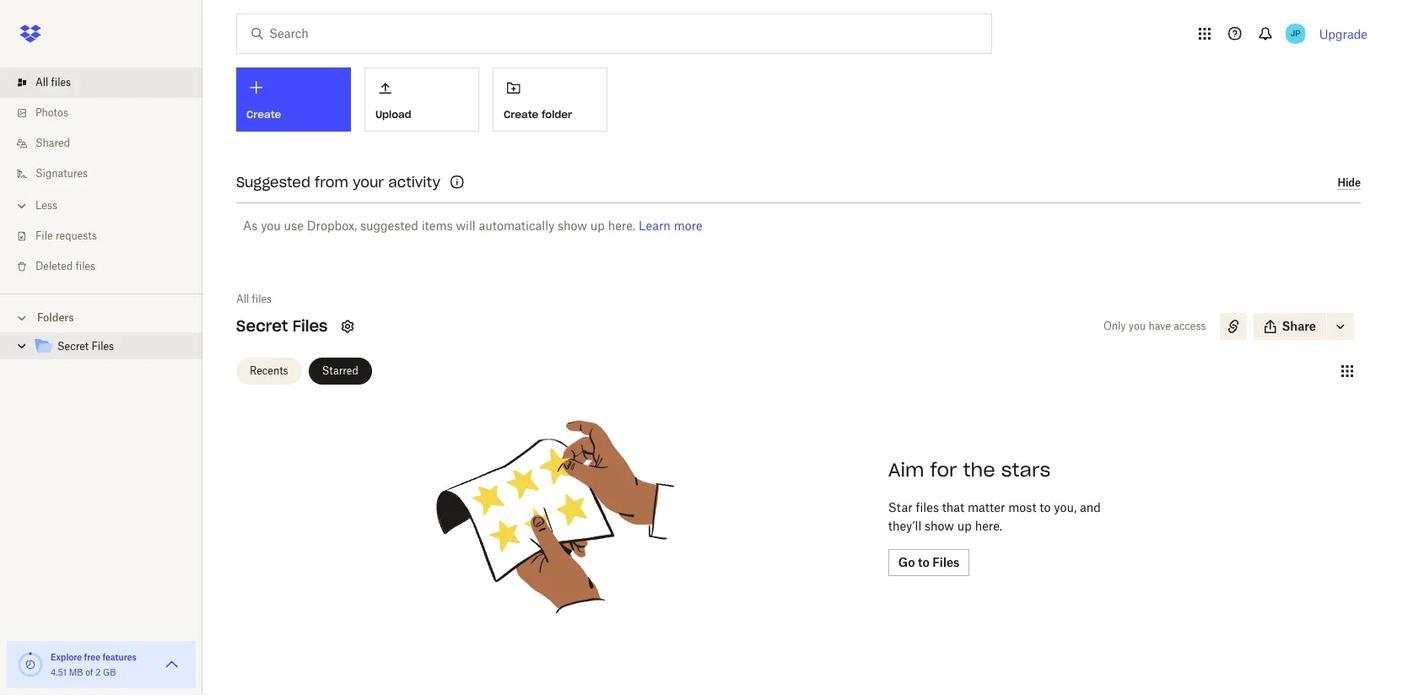 Task type: locate. For each thing, give the bounding box(es) containing it.
to right go
[[919, 555, 930, 570]]

0 horizontal spatial all files
[[35, 76, 71, 89]]

1 horizontal spatial secret
[[236, 317, 288, 336]]

create
[[504, 108, 539, 121], [247, 108, 281, 121]]

0 horizontal spatial all
[[35, 76, 48, 89]]

upload button
[[365, 68, 479, 132]]

1 horizontal spatial up
[[958, 519, 972, 534]]

files down the folders button
[[92, 340, 114, 353]]

deleted files
[[35, 260, 95, 273]]

0 vertical spatial up
[[591, 219, 605, 233]]

files right deleted
[[76, 260, 95, 273]]

1 vertical spatial files
[[92, 340, 114, 353]]

1 horizontal spatial files
[[293, 317, 328, 336]]

1 vertical spatial show
[[925, 519, 955, 534]]

create for create folder
[[504, 108, 539, 121]]

all files
[[35, 76, 71, 89], [236, 293, 272, 306]]

recents button
[[236, 358, 302, 385]]

you right the "as"
[[261, 219, 281, 233]]

here.
[[608, 219, 636, 233], [976, 519, 1003, 534]]

all files link up recents
[[236, 291, 272, 308]]

0 horizontal spatial all files link
[[14, 68, 203, 98]]

1 horizontal spatial to
[[1040, 501, 1051, 515]]

all files up photos
[[35, 76, 71, 89]]

files left that
[[916, 501, 940, 515]]

secret files down the folders button
[[57, 340, 114, 353]]

0 horizontal spatial up
[[591, 219, 605, 233]]

quota usage element
[[17, 652, 44, 679]]

learn
[[639, 219, 671, 233]]

0 horizontal spatial create
[[247, 108, 281, 121]]

here. down matter
[[976, 519, 1003, 534]]

use
[[284, 219, 304, 233]]

secret files up recents
[[236, 317, 328, 336]]

folder
[[542, 108, 572, 121]]

less
[[35, 199, 57, 212]]

1 horizontal spatial secret files
[[236, 317, 328, 336]]

features
[[103, 653, 137, 663]]

show down that
[[925, 519, 955, 534]]

starred
[[322, 364, 359, 377]]

0 vertical spatial files
[[293, 317, 328, 336]]

2 vertical spatial files
[[933, 555, 960, 570]]

all files list item
[[0, 68, 203, 98]]

automatically
[[479, 219, 555, 233]]

files
[[293, 317, 328, 336], [92, 340, 114, 353], [933, 555, 960, 570]]

show inside star files that matter most to you, and they'll show up here.
[[925, 519, 955, 534]]

you left have
[[1129, 320, 1147, 333]]

create folder
[[504, 108, 572, 121]]

create inside dropdown button
[[247, 108, 281, 121]]

all files link up 'shared' link
[[14, 68, 203, 98]]

go
[[899, 555, 916, 570]]

secret up recents
[[236, 317, 288, 336]]

only
[[1104, 320, 1127, 333]]

matter
[[968, 501, 1006, 515]]

learn more link
[[639, 219, 703, 233]]

gb
[[103, 668, 116, 678]]

0 horizontal spatial you
[[261, 219, 281, 233]]

dropbox image
[[14, 17, 47, 51]]

the
[[964, 458, 996, 482]]

suggested
[[236, 174, 311, 191]]

folder settings image
[[338, 317, 358, 337]]

0 horizontal spatial files
[[92, 340, 114, 353]]

1 horizontal spatial create
[[504, 108, 539, 121]]

files
[[51, 76, 71, 89], [76, 260, 95, 273], [252, 293, 272, 306], [916, 501, 940, 515]]

to inside go to files button
[[919, 555, 930, 570]]

0 vertical spatial all
[[35, 76, 48, 89]]

1 horizontal spatial here.
[[976, 519, 1003, 534]]

to
[[1040, 501, 1051, 515], [919, 555, 930, 570]]

0 vertical spatial secret files
[[236, 317, 328, 336]]

1 vertical spatial you
[[1129, 320, 1147, 333]]

all files inside all files link
[[35, 76, 71, 89]]

here. left learn
[[608, 219, 636, 233]]

all
[[35, 76, 48, 89], [236, 293, 249, 306]]

0 vertical spatial secret
[[236, 317, 288, 336]]

more
[[674, 219, 703, 233]]

secret files link
[[34, 336, 189, 359]]

share
[[1283, 319, 1317, 333]]

files inside "list item"
[[51, 76, 71, 89]]

secret down folders
[[57, 340, 89, 353]]

secret files
[[236, 317, 328, 336], [57, 340, 114, 353]]

to inside star files that matter most to you, and they'll show up here.
[[1040, 501, 1051, 515]]

show right automatically
[[558, 219, 588, 233]]

to left you,
[[1040, 501, 1051, 515]]

1 vertical spatial up
[[958, 519, 972, 534]]

here. inside star files that matter most to you, and they'll show up here.
[[976, 519, 1003, 534]]

1 vertical spatial here.
[[976, 519, 1003, 534]]

0 vertical spatial all files link
[[14, 68, 203, 98]]

files right go
[[933, 555, 960, 570]]

up left learn
[[591, 219, 605, 233]]

recents
[[250, 364, 288, 377]]

1 vertical spatial to
[[919, 555, 930, 570]]

photos link
[[14, 98, 203, 128]]

you
[[261, 219, 281, 233], [1129, 320, 1147, 333]]

0 vertical spatial show
[[558, 219, 588, 233]]

list
[[0, 57, 203, 294]]

from
[[315, 174, 349, 191]]

2
[[95, 668, 101, 678]]

all files up recents
[[236, 293, 272, 306]]

share button
[[1254, 313, 1327, 340]]

1 horizontal spatial all files link
[[236, 291, 272, 308]]

0 horizontal spatial secret files
[[57, 340, 114, 353]]

you,
[[1055, 501, 1077, 515]]

you for have
[[1129, 320, 1147, 333]]

1 horizontal spatial show
[[925, 519, 955, 534]]

1 vertical spatial all
[[236, 293, 249, 306]]

0 horizontal spatial here.
[[608, 219, 636, 233]]

0 horizontal spatial to
[[919, 555, 930, 570]]

files inside secret files link
[[92, 340, 114, 353]]

all files link
[[14, 68, 203, 98], [236, 291, 272, 308]]

jp
[[1291, 28, 1302, 39]]

hide
[[1338, 176, 1362, 189]]

create inside button
[[504, 108, 539, 121]]

photos
[[35, 106, 68, 119]]

up inside star files that matter most to you, and they'll show up here.
[[958, 519, 972, 534]]

all down the "as"
[[236, 293, 249, 306]]

create left folder
[[504, 108, 539, 121]]

show
[[558, 219, 588, 233], [925, 519, 955, 534]]

items
[[422, 219, 453, 233]]

0 vertical spatial you
[[261, 219, 281, 233]]

1 horizontal spatial all
[[236, 293, 249, 306]]

secret
[[236, 317, 288, 336], [57, 340, 89, 353]]

up
[[591, 219, 605, 233], [958, 519, 972, 534]]

files up recents
[[252, 293, 272, 306]]

files left folder settings 'image'
[[293, 317, 328, 336]]

0 vertical spatial to
[[1040, 501, 1051, 515]]

list containing all files
[[0, 57, 203, 294]]

all up photos
[[35, 76, 48, 89]]

files up photos
[[51, 76, 71, 89]]

have
[[1149, 320, 1172, 333]]

0 vertical spatial all files
[[35, 76, 71, 89]]

2 horizontal spatial files
[[933, 555, 960, 570]]

create up "suggested"
[[247, 108, 281, 121]]

1 horizontal spatial you
[[1129, 320, 1147, 333]]

shared link
[[14, 128, 203, 159]]

0 horizontal spatial secret
[[57, 340, 89, 353]]

1 vertical spatial all files
[[236, 293, 272, 306]]

up down that
[[958, 519, 972, 534]]

as you use dropbox, suggested items will automatically show up here. learn more
[[243, 219, 703, 233]]



Task type: vqa. For each thing, say whether or not it's contained in the screenshot.
Only
yes



Task type: describe. For each thing, give the bounding box(es) containing it.
go to files button
[[889, 550, 970, 577]]

star files that matter most to you, and they'll show up here.
[[889, 501, 1101, 534]]

mb
[[69, 668, 83, 678]]

explore
[[51, 653, 82, 663]]

aim for the stars
[[889, 458, 1051, 482]]

deleted files link
[[14, 252, 203, 282]]

0 vertical spatial here.
[[608, 219, 636, 233]]

folders button
[[0, 305, 203, 330]]

4.51
[[51, 668, 67, 678]]

shared
[[35, 137, 70, 149]]

hide button
[[1338, 176, 1362, 190]]

stars
[[1002, 458, 1051, 482]]

that
[[943, 501, 965, 515]]

1 horizontal spatial all files
[[236, 293, 272, 306]]

1 vertical spatial secret
[[57, 340, 89, 353]]

upload
[[376, 108, 412, 121]]

Search in folder "Dropbox" text field
[[269, 24, 957, 43]]

go to files
[[899, 555, 960, 570]]

file
[[35, 230, 53, 242]]

all inside "list item"
[[35, 76, 48, 89]]

star
[[889, 501, 913, 515]]

less image
[[14, 198, 30, 214]]

file requests
[[35, 230, 97, 242]]

for
[[931, 458, 958, 482]]

aim
[[889, 458, 925, 482]]

suggested
[[361, 219, 419, 233]]

activity
[[389, 174, 441, 191]]

access
[[1174, 320, 1207, 333]]

1 vertical spatial secret files
[[57, 340, 114, 353]]

files inside go to files button
[[933, 555, 960, 570]]

upgrade
[[1320, 27, 1368, 41]]

0 horizontal spatial show
[[558, 219, 588, 233]]

of
[[85, 668, 93, 678]]

requests
[[56, 230, 97, 242]]

dropbox,
[[307, 219, 357, 233]]

signatures
[[35, 167, 88, 180]]

will
[[456, 219, 476, 233]]

signatures link
[[14, 159, 203, 189]]

they'll
[[889, 519, 922, 534]]

upgrade link
[[1320, 27, 1368, 41]]

create folder button
[[493, 68, 608, 132]]

jp button
[[1283, 20, 1310, 47]]

as
[[243, 219, 258, 233]]

files inside star files that matter most to you, and they'll show up here.
[[916, 501, 940, 515]]

folders
[[37, 312, 74, 324]]

your
[[353, 174, 384, 191]]

most
[[1009, 501, 1037, 515]]

create for create
[[247, 108, 281, 121]]

suggested from your activity
[[236, 174, 441, 191]]

only you have access
[[1104, 320, 1207, 333]]

file requests link
[[14, 221, 203, 252]]

deleted
[[35, 260, 73, 273]]

starred button
[[309, 358, 372, 385]]

you for use
[[261, 219, 281, 233]]

and
[[1081, 501, 1101, 515]]

1 vertical spatial all files link
[[236, 291, 272, 308]]

create button
[[236, 68, 351, 132]]

free
[[84, 653, 100, 663]]

explore free features 4.51 mb of 2 gb
[[51, 653, 137, 678]]



